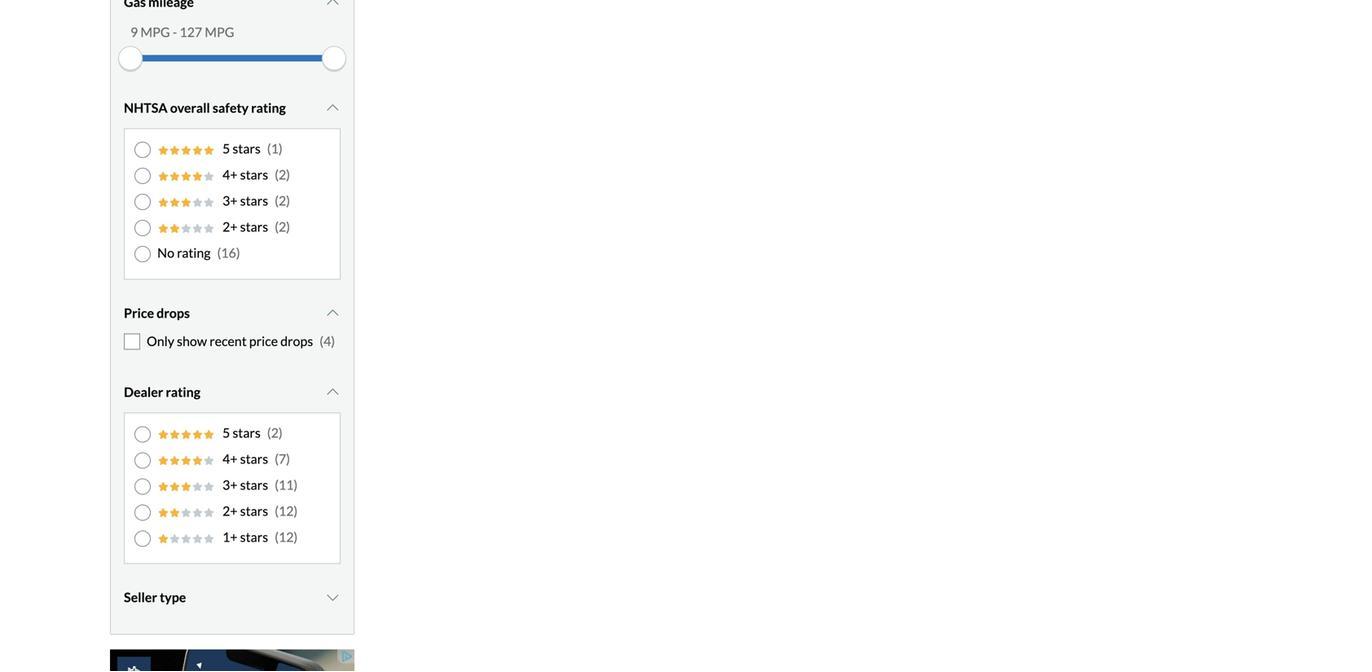 Task type: vqa. For each thing, say whether or not it's contained in the screenshot.


Task type: describe. For each thing, give the bounding box(es) containing it.
1+
[[223, 530, 238, 545]]

price
[[249, 333, 278, 349]]

no
[[157, 245, 174, 261]]

dealer rating
[[124, 384, 201, 400]]

1+ stars
[[223, 530, 268, 545]]

5 for rating
[[223, 425, 230, 441]]

2 mpg from the left
[[205, 24, 234, 40]]

rating for dealer rating
[[166, 384, 201, 400]]

1 mpg from the left
[[141, 24, 170, 40]]

only show recent price drops (4)
[[147, 333, 335, 349]]

advertisement region
[[110, 650, 355, 672]]

chevron down image for rating
[[325, 386, 341, 399]]

2+ for (12)
[[223, 503, 238, 519]]

1 chevron down image from the top
[[325, 0, 341, 8]]

(2) for 4+ stars
[[275, 167, 290, 182]]

-
[[173, 24, 177, 40]]

4+ stars for (1)
[[223, 167, 268, 182]]

chevron down image for nhtsa overall safety rating
[[325, 101, 341, 114]]

(2) for 3+ stars
[[275, 193, 290, 209]]

drops inside dropdown button
[[157, 305, 190, 321]]

dealer
[[124, 384, 163, 400]]

only
[[147, 333, 174, 349]]

seller type button
[[124, 578, 341, 618]]

nhtsa overall safety rating button
[[124, 87, 341, 128]]

3+ stars for (11)
[[223, 477, 268, 493]]

(12) for 2+ stars
[[275, 503, 298, 519]]

chevron down image for type
[[325, 592, 341, 605]]

chevron down image for price drops
[[325, 307, 341, 320]]

price
[[124, 305, 154, 321]]

5 for overall
[[223, 140, 230, 156]]

recent
[[210, 333, 247, 349]]

5 stars for (1)
[[223, 140, 261, 156]]



Task type: locate. For each thing, give the bounding box(es) containing it.
2 (12) from the top
[[275, 530, 298, 545]]

mpg left -
[[141, 24, 170, 40]]

2+ up 1+ at the left bottom of page
[[223, 503, 238, 519]]

2+ for (16)
[[223, 219, 238, 235]]

overall
[[170, 100, 210, 116]]

drops
[[157, 305, 190, 321], [281, 333, 313, 349]]

1 vertical spatial chevron down image
[[325, 307, 341, 320]]

show
[[177, 333, 207, 349]]

1 4+ from the top
[[223, 167, 238, 182]]

stars
[[233, 140, 261, 156], [240, 167, 268, 182], [240, 193, 268, 209], [240, 219, 268, 235], [233, 425, 261, 441], [240, 451, 268, 467], [240, 477, 268, 493], [240, 503, 268, 519], [240, 530, 268, 545]]

1 horizontal spatial mpg
[[205, 24, 234, 40]]

1 vertical spatial drops
[[281, 333, 313, 349]]

1 vertical spatial 2+ stars
[[223, 503, 268, 519]]

3+ for (11)
[[223, 477, 238, 493]]

(12) down (11)
[[275, 503, 298, 519]]

2 5 from the top
[[223, 425, 230, 441]]

2+ stars up 1+ stars
[[223, 503, 268, 519]]

rating for no rating (16)
[[177, 245, 211, 261]]

9
[[130, 24, 138, 40]]

0 vertical spatial 3+ stars
[[223, 193, 268, 209]]

2 4+ from the top
[[223, 451, 238, 467]]

2+ stars for (16)
[[223, 219, 268, 235]]

1 vertical spatial 4+
[[223, 451, 238, 467]]

(7)
[[275, 451, 290, 467]]

5 stars left (1)
[[223, 140, 261, 156]]

1 3+ stars from the top
[[223, 193, 268, 209]]

0 vertical spatial 5
[[223, 140, 230, 156]]

chevron down image inside nhtsa overall safety rating dropdown button
[[325, 101, 341, 114]]

nhtsa
[[124, 100, 168, 116]]

1 vertical spatial 4+ stars
[[223, 451, 268, 467]]

0 vertical spatial 2+ stars
[[223, 219, 268, 235]]

2 3+ stars from the top
[[223, 477, 268, 493]]

0 vertical spatial 5 stars
[[223, 140, 261, 156]]

3 chevron down image from the top
[[325, 592, 341, 605]]

2 chevron down image from the top
[[325, 307, 341, 320]]

1 vertical spatial 3+ stars
[[223, 477, 268, 493]]

(12) right 1+ stars
[[275, 530, 298, 545]]

safety
[[213, 100, 249, 116]]

0 vertical spatial 2+
[[223, 219, 238, 235]]

no rating (16)
[[157, 245, 240, 261]]

3+ stars left (11)
[[223, 477, 268, 493]]

dealer rating button
[[124, 372, 341, 413]]

0 horizontal spatial drops
[[157, 305, 190, 321]]

1 vertical spatial 3+
[[223, 477, 238, 493]]

seller type
[[124, 590, 186, 606]]

2 vertical spatial rating
[[166, 384, 201, 400]]

2 chevron down image from the top
[[325, 386, 341, 399]]

4+ for (1)
[[223, 167, 238, 182]]

(2) for 5 stars
[[267, 425, 283, 441]]

1 (12) from the top
[[275, 503, 298, 519]]

0 horizontal spatial mpg
[[141, 24, 170, 40]]

1 vertical spatial 5 stars
[[223, 425, 261, 441]]

3+
[[223, 193, 238, 209], [223, 477, 238, 493]]

1 chevron down image from the top
[[325, 101, 341, 114]]

(12) for 1+ stars
[[275, 530, 298, 545]]

rating right no
[[177, 245, 211, 261]]

5 stars down the dealer rating dropdown button
[[223, 425, 261, 441]]

chevron down image inside price drops dropdown button
[[325, 307, 341, 320]]

drops up 'only'
[[157, 305, 190, 321]]

0 vertical spatial chevron down image
[[325, 0, 341, 8]]

1 3+ from the top
[[223, 193, 238, 209]]

1 2+ from the top
[[223, 219, 238, 235]]

2+ stars for (12)
[[223, 503, 268, 519]]

price drops
[[124, 305, 190, 321]]

1 5 stars from the top
[[223, 140, 261, 156]]

3+ for (2)
[[223, 193, 238, 209]]

5 down the dealer rating dropdown button
[[223, 425, 230, 441]]

2 3+ from the top
[[223, 477, 238, 493]]

(2) for 2+ stars
[[275, 219, 290, 235]]

rating right dealer
[[166, 384, 201, 400]]

chevron down image inside the dealer rating dropdown button
[[325, 386, 341, 399]]

0 vertical spatial rating
[[251, 100, 286, 116]]

3+ stars
[[223, 193, 268, 209], [223, 477, 268, 493]]

0 vertical spatial (12)
[[275, 503, 298, 519]]

(1)
[[267, 140, 283, 156]]

1 vertical spatial chevron down image
[[325, 386, 341, 399]]

2+ stars
[[223, 219, 268, 235], [223, 503, 268, 519]]

5 down safety
[[223, 140, 230, 156]]

1 5 from the top
[[223, 140, 230, 156]]

1 vertical spatial rating
[[177, 245, 211, 261]]

127
[[180, 24, 202, 40]]

2 vertical spatial chevron down image
[[325, 592, 341, 605]]

2 4+ stars from the top
[[223, 451, 268, 467]]

chevron down image inside seller type dropdown button
[[325, 592, 341, 605]]

4+ left (7)
[[223, 451, 238, 467]]

(12)
[[275, 503, 298, 519], [275, 530, 298, 545]]

4+ stars down (1)
[[223, 167, 268, 182]]

nhtsa overall safety rating
[[124, 100, 286, 116]]

(16)
[[217, 245, 240, 261]]

2 2+ from the top
[[223, 503, 238, 519]]

drops left (4)
[[281, 333, 313, 349]]

1 vertical spatial 2+
[[223, 503, 238, 519]]

3+ stars for (2)
[[223, 193, 268, 209]]

9 mpg - 127 mpg
[[130, 24, 234, 40]]

1 vertical spatial 5
[[223, 425, 230, 441]]

5 stars for (2)
[[223, 425, 261, 441]]

0 vertical spatial 4+ stars
[[223, 167, 268, 182]]

1 vertical spatial (12)
[[275, 530, 298, 545]]

2 2+ stars from the top
[[223, 503, 268, 519]]

4+ for (2)
[[223, 451, 238, 467]]

3+ up "(16)"
[[223, 193, 238, 209]]

1 horizontal spatial drops
[[281, 333, 313, 349]]

1 4+ stars from the top
[[223, 167, 268, 182]]

rating
[[251, 100, 286, 116], [177, 245, 211, 261], [166, 384, 201, 400]]

0 vertical spatial drops
[[157, 305, 190, 321]]

3+ stars up "(16)"
[[223, 193, 268, 209]]

2 5 stars from the top
[[223, 425, 261, 441]]

1 2+ stars from the top
[[223, 219, 268, 235]]

0 vertical spatial chevron down image
[[325, 101, 341, 114]]

rating right safety
[[251, 100, 286, 116]]

(4)
[[320, 333, 335, 349]]

4+
[[223, 167, 238, 182], [223, 451, 238, 467]]

(11)
[[275, 477, 298, 493]]

chevron down image
[[325, 101, 341, 114], [325, 307, 341, 320]]

type
[[160, 590, 186, 606]]

3+ up 1+ at the left bottom of page
[[223, 477, 238, 493]]

(2)
[[275, 167, 290, 182], [275, 193, 290, 209], [275, 219, 290, 235], [267, 425, 283, 441]]

mpg right "127"
[[205, 24, 234, 40]]

4+ stars for (2)
[[223, 451, 268, 467]]

4+ down nhtsa overall safety rating dropdown button
[[223, 167, 238, 182]]

0 vertical spatial 4+
[[223, 167, 238, 182]]

4+ stars
[[223, 167, 268, 182], [223, 451, 268, 467]]

2+
[[223, 219, 238, 235], [223, 503, 238, 519]]

seller
[[124, 590, 157, 606]]

0 vertical spatial 3+
[[223, 193, 238, 209]]

4+ stars left (7)
[[223, 451, 268, 467]]

mpg
[[141, 24, 170, 40], [205, 24, 234, 40]]

5
[[223, 140, 230, 156], [223, 425, 230, 441]]

5 stars
[[223, 140, 261, 156], [223, 425, 261, 441]]

price drops button
[[124, 293, 341, 334]]

2+ up "(16)"
[[223, 219, 238, 235]]

chevron down image
[[325, 0, 341, 8], [325, 386, 341, 399], [325, 592, 341, 605]]

2+ stars up "(16)"
[[223, 219, 268, 235]]



